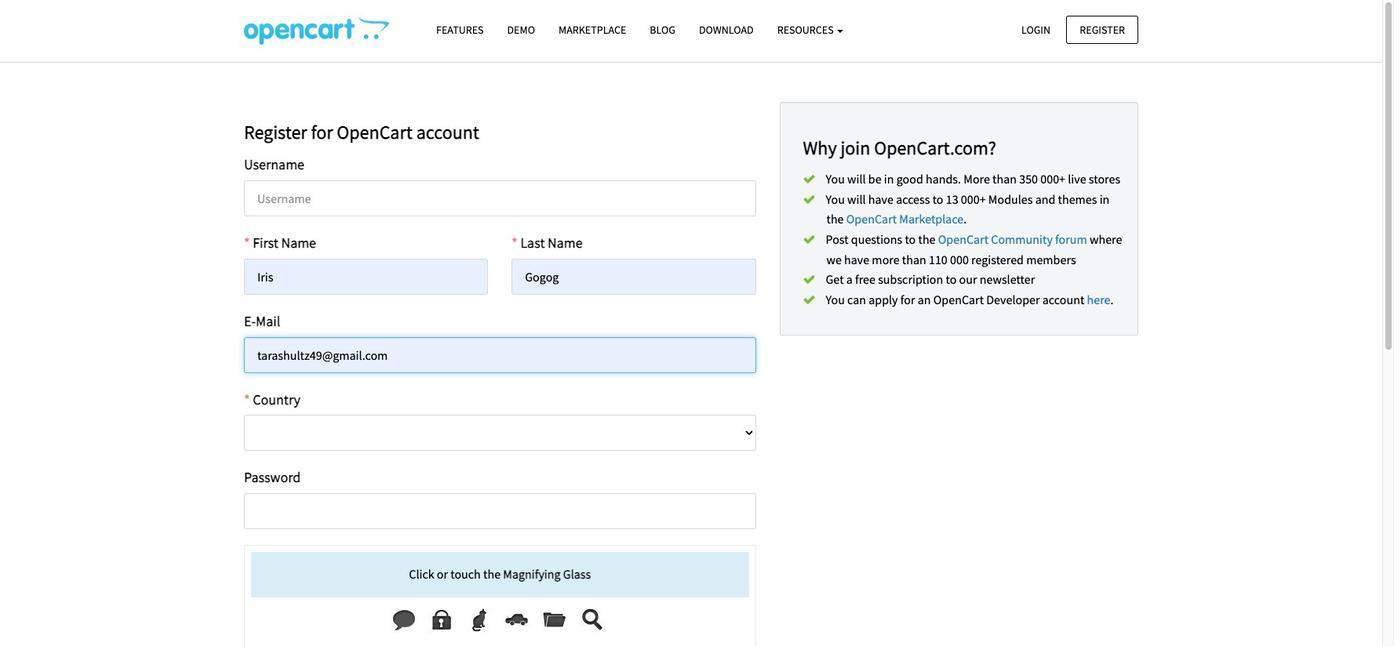 Task type: vqa. For each thing, say whether or not it's contained in the screenshot.


Task type: locate. For each thing, give the bounding box(es) containing it.
you up post on the top right of page
[[826, 191, 845, 207]]

1 horizontal spatial name
[[548, 234, 583, 252]]

subscription
[[878, 272, 944, 287]]

2 vertical spatial the
[[483, 567, 501, 583]]

2 vertical spatial you
[[826, 292, 845, 308]]

1 vertical spatial will
[[848, 191, 866, 207]]

e-
[[244, 312, 256, 330]]

0 vertical spatial have
[[869, 191, 894, 207]]

features
[[436, 23, 484, 37]]

in right be
[[884, 171, 894, 187]]

register
[[1080, 22, 1125, 36], [244, 120, 307, 144]]

a
[[847, 272, 853, 287]]

why
[[803, 136, 837, 160]]

000+ down you will be in good hands. more than 350 000+ live stores
[[961, 191, 986, 207]]

here
[[1087, 292, 1111, 308]]

to left our
[[946, 272, 957, 287]]

2 horizontal spatial to
[[946, 272, 957, 287]]

first
[[253, 234, 279, 252]]

1 horizontal spatial marketplace
[[900, 212, 964, 227]]

1 vertical spatial 000+
[[961, 191, 986, 207]]

the right touch
[[483, 567, 501, 583]]

the up post on the top right of page
[[827, 212, 844, 227]]

Password password field
[[244, 494, 756, 530]]

in
[[884, 171, 894, 187], [1100, 191, 1110, 207]]

1 name from the left
[[281, 234, 316, 252]]

to for access
[[933, 191, 944, 207]]

marketplace
[[559, 23, 627, 37], [900, 212, 964, 227]]

hands.
[[926, 171, 961, 187]]

have for will
[[869, 191, 894, 207]]

name right first
[[281, 234, 316, 252]]

0 vertical spatial .
[[964, 212, 967, 227]]

1 horizontal spatial in
[[1100, 191, 1110, 207]]

1 vertical spatial than
[[902, 252, 927, 267]]

you
[[826, 171, 845, 187], [826, 191, 845, 207], [826, 292, 845, 308]]

1 will from the top
[[848, 171, 866, 187]]

2 will from the top
[[848, 191, 866, 207]]

1 horizontal spatial 000+
[[1041, 171, 1066, 187]]

you inside you will have access to 13 000+ modules and themes in the
[[826, 191, 845, 207]]

username
[[244, 156, 305, 174]]

to inside you will have access to 13 000+ modules and themes in the
[[933, 191, 944, 207]]

good
[[897, 171, 924, 187]]

register for opencart account
[[244, 120, 480, 144]]

opencart
[[337, 120, 413, 144], [847, 212, 897, 227], [938, 232, 989, 247], [934, 292, 984, 308]]

1 horizontal spatial the
[[827, 212, 844, 227]]

will left be
[[848, 171, 866, 187]]

0 horizontal spatial 000+
[[961, 191, 986, 207]]

registered
[[972, 252, 1024, 267]]

0 horizontal spatial to
[[905, 232, 916, 247]]

than up subscription
[[902, 252, 927, 267]]

Last Name text field
[[512, 259, 756, 295]]

and
[[1036, 191, 1056, 207]]

have inside where we have more than 110 000 registered members
[[845, 252, 870, 267]]

marketplace down access
[[900, 212, 964, 227]]

have inside you will have access to 13 000+ modules and themes in the
[[869, 191, 894, 207]]

features link
[[425, 16, 496, 44]]

account
[[417, 120, 480, 144], [1043, 292, 1085, 308]]

350
[[1020, 171, 1038, 187]]

than up modules
[[993, 171, 1017, 187]]

3 you from the top
[[826, 292, 845, 308]]

will
[[848, 171, 866, 187], [848, 191, 866, 207]]

0 vertical spatial you
[[826, 171, 845, 187]]

get
[[826, 272, 844, 287]]

1 vertical spatial the
[[919, 232, 936, 247]]

2 name from the left
[[548, 234, 583, 252]]

than
[[993, 171, 1017, 187], [902, 252, 927, 267]]

demo link
[[496, 16, 547, 44]]

0 horizontal spatial account
[[417, 120, 480, 144]]

1 horizontal spatial .
[[1111, 292, 1114, 308]]

1 vertical spatial for
[[901, 292, 916, 308]]

login
[[1022, 22, 1051, 36]]

have down be
[[869, 191, 894, 207]]

1 vertical spatial marketplace
[[900, 212, 964, 227]]

marketplace left blog at the top left
[[559, 23, 627, 37]]

name right last
[[548, 234, 583, 252]]

1 vertical spatial account
[[1043, 292, 1085, 308]]

in down stores
[[1100, 191, 1110, 207]]

1 horizontal spatial than
[[993, 171, 1017, 187]]

name
[[281, 234, 316, 252], [548, 234, 583, 252]]

our
[[959, 272, 977, 287]]

in inside you will have access to 13 000+ modules and themes in the
[[1100, 191, 1110, 207]]

developer
[[987, 292, 1040, 308]]

E-Mail text field
[[244, 337, 756, 373]]

to for subscription
[[946, 272, 957, 287]]

0 vertical spatial the
[[827, 212, 844, 227]]

to left 13
[[933, 191, 944, 207]]

0 vertical spatial in
[[884, 171, 894, 187]]

0 vertical spatial marketplace
[[559, 23, 627, 37]]

000+
[[1041, 171, 1066, 187], [961, 191, 986, 207]]

country
[[253, 391, 301, 409]]

you will be in good hands. more than 350 000+ live stores
[[826, 171, 1121, 187]]

click
[[409, 567, 435, 583]]

opencart - account register image
[[244, 16, 389, 45]]

or
[[437, 567, 448, 583]]

1 horizontal spatial account
[[1043, 292, 1085, 308]]

you down the get on the right top of the page
[[826, 292, 845, 308]]

0 horizontal spatial than
[[902, 252, 927, 267]]

forum
[[1056, 232, 1088, 247]]

0 horizontal spatial name
[[281, 234, 316, 252]]

2 horizontal spatial the
[[919, 232, 936, 247]]

. down the where
[[1111, 292, 1114, 308]]

have
[[869, 191, 894, 207], [845, 252, 870, 267]]

to
[[933, 191, 944, 207], [905, 232, 916, 247], [946, 272, 957, 287]]

1 vertical spatial have
[[845, 252, 870, 267]]

live
[[1068, 171, 1087, 187]]

0 horizontal spatial for
[[311, 120, 333, 144]]

register for register for opencart account
[[244, 120, 307, 144]]

here link
[[1087, 292, 1111, 308]]

0 vertical spatial 000+
[[1041, 171, 1066, 187]]

you inside get a free subscription to our newsletter you can apply for an opencart developer account here .
[[826, 292, 845, 308]]

000+ up 'and'
[[1041, 171, 1066, 187]]

0 vertical spatial register
[[1080, 22, 1125, 36]]

e-mail
[[244, 312, 280, 330]]

name for first name
[[281, 234, 316, 252]]

1 vertical spatial register
[[244, 120, 307, 144]]

you for you will be in good hands. more than 350 000+ live stores
[[826, 171, 845, 187]]

where
[[1090, 232, 1123, 247]]

1 horizontal spatial register
[[1080, 22, 1125, 36]]

register for register
[[1080, 22, 1125, 36]]

post questions to the opencart community forum
[[826, 232, 1088, 247]]

first name
[[253, 234, 316, 252]]

post
[[826, 232, 849, 247]]

110
[[929, 252, 948, 267]]

.
[[964, 212, 967, 227], [1111, 292, 1114, 308]]

First Name text field
[[244, 259, 488, 295]]

2 vertical spatial to
[[946, 272, 957, 287]]

0 vertical spatial to
[[933, 191, 944, 207]]

1 you from the top
[[826, 171, 845, 187]]

1 vertical spatial .
[[1111, 292, 1114, 308]]

2 you from the top
[[826, 191, 845, 207]]

0 horizontal spatial register
[[244, 120, 307, 144]]

themes
[[1058, 191, 1098, 207]]

questions
[[851, 232, 903, 247]]

to down opencart marketplace .
[[905, 232, 916, 247]]

0 horizontal spatial the
[[483, 567, 501, 583]]

join
[[841, 136, 871, 160]]

will inside you will have access to 13 000+ modules and themes in the
[[848, 191, 866, 207]]

have up a
[[845, 252, 870, 267]]

1 horizontal spatial to
[[933, 191, 944, 207]]

0 vertical spatial will
[[848, 171, 866, 187]]

will up post on the top right of page
[[848, 191, 866, 207]]

opencart.com?
[[874, 136, 997, 160]]

we
[[827, 252, 842, 267]]

the up 110
[[919, 232, 936, 247]]

. up post questions to the opencart community forum
[[964, 212, 967, 227]]

to inside get a free subscription to our newsletter you can apply for an opencart developer account here .
[[946, 272, 957, 287]]

1 vertical spatial in
[[1100, 191, 1110, 207]]

blog link
[[638, 16, 687, 44]]

for
[[311, 120, 333, 144], [901, 292, 916, 308]]

you down why
[[826, 171, 845, 187]]

register up username
[[244, 120, 307, 144]]

1 horizontal spatial for
[[901, 292, 916, 308]]

you will have access to 13 000+ modules and themes in the
[[826, 191, 1110, 227]]

register right login
[[1080, 22, 1125, 36]]

the
[[827, 212, 844, 227], [919, 232, 936, 247], [483, 567, 501, 583]]

1 vertical spatial you
[[826, 191, 845, 207]]



Task type: describe. For each thing, give the bounding box(es) containing it.
0 horizontal spatial .
[[964, 212, 967, 227]]

will for have
[[848, 191, 866, 207]]

where we have more than 110 000 registered members
[[827, 232, 1123, 267]]

for inside get a free subscription to our newsletter you can apply for an opencart developer account here .
[[901, 292, 916, 308]]

the for click or touch the magnifying glass
[[483, 567, 501, 583]]

than inside where we have more than 110 000 registered members
[[902, 252, 927, 267]]

login link
[[1008, 15, 1064, 44]]

blog
[[650, 23, 676, 37]]

mail
[[256, 312, 280, 330]]

access
[[896, 191, 930, 207]]

the inside you will have access to 13 000+ modules and themes in the
[[827, 212, 844, 227]]

why join opencart.com?
[[803, 136, 997, 160]]

0 horizontal spatial marketplace
[[559, 23, 627, 37]]

download link
[[687, 16, 766, 44]]

000+ inside you will have access to 13 000+ modules and themes in the
[[961, 191, 986, 207]]

0 vertical spatial than
[[993, 171, 1017, 187]]

the for post questions to the opencart community forum
[[919, 232, 936, 247]]

touch
[[451, 567, 481, 583]]

opencart marketplace .
[[847, 212, 967, 227]]

can
[[848, 292, 866, 308]]

you for you will have access to 13 000+ modules and themes in the
[[826, 191, 845, 207]]

stores
[[1089, 171, 1121, 187]]

account inside get a free subscription to our newsletter you can apply for an opencart developer account here .
[[1043, 292, 1085, 308]]

free
[[855, 272, 876, 287]]

members
[[1027, 252, 1076, 267]]

register link
[[1067, 15, 1139, 44]]

opencart inside get a free subscription to our newsletter you can apply for an opencart developer account here .
[[934, 292, 984, 308]]

apply
[[869, 292, 898, 308]]

demo
[[507, 23, 535, 37]]

click or touch the magnifying glass
[[409, 567, 591, 583]]

0 vertical spatial account
[[417, 120, 480, 144]]

. inside get a free subscription to our newsletter you can apply for an opencart developer account here .
[[1111, 292, 1114, 308]]

more
[[872, 252, 900, 267]]

name for last name
[[548, 234, 583, 252]]

password
[[244, 469, 301, 487]]

download
[[699, 23, 754, 37]]

opencart community forum link
[[938, 232, 1088, 247]]

0 vertical spatial for
[[311, 120, 333, 144]]

magnifying
[[503, 567, 561, 583]]

marketplace link
[[547, 16, 638, 44]]

000
[[950, 252, 969, 267]]

will for be
[[848, 171, 866, 187]]

0 horizontal spatial in
[[884, 171, 894, 187]]

have for we
[[845, 252, 870, 267]]

community
[[991, 232, 1053, 247]]

opencart marketplace link
[[847, 212, 964, 227]]

Username text field
[[244, 181, 756, 217]]

an
[[918, 292, 931, 308]]

13
[[946, 191, 959, 207]]

modules
[[989, 191, 1033, 207]]

resources link
[[766, 16, 856, 44]]

be
[[869, 171, 882, 187]]

1 vertical spatial to
[[905, 232, 916, 247]]

last
[[521, 234, 545, 252]]

resources
[[778, 23, 836, 37]]

newsletter
[[980, 272, 1035, 287]]

more
[[964, 171, 990, 187]]

glass
[[563, 567, 591, 583]]

last name
[[521, 234, 583, 252]]

get a free subscription to our newsletter you can apply for an opencart developer account here .
[[826, 272, 1114, 308]]



